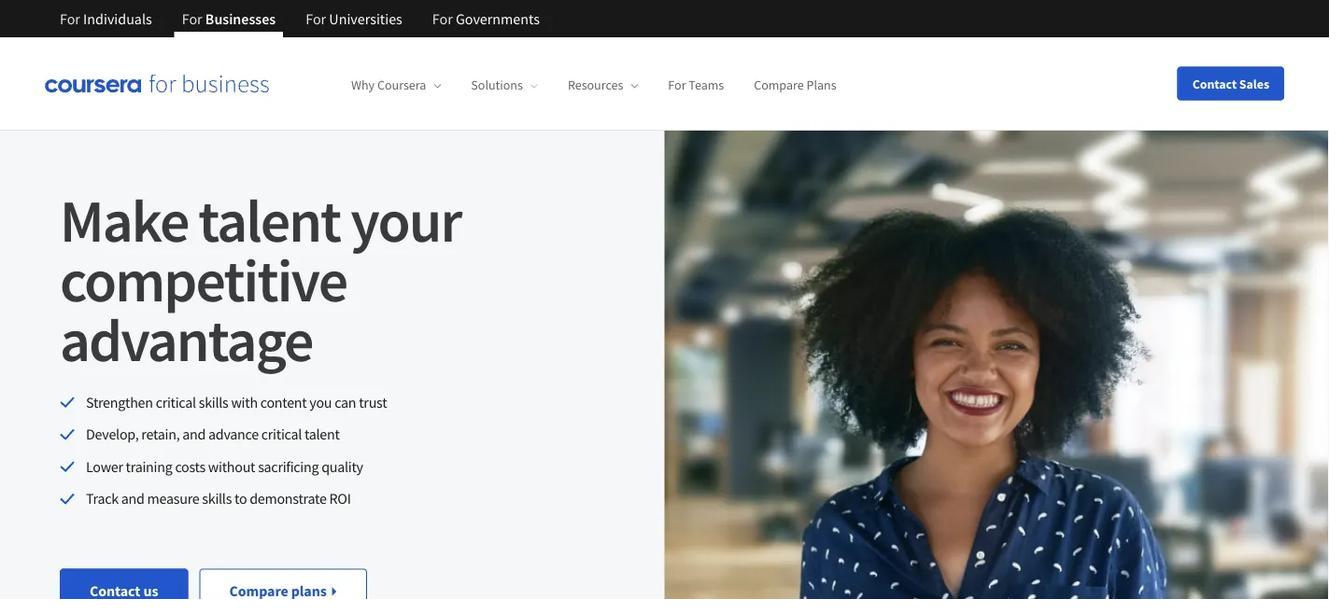 Task type: locate. For each thing, give the bounding box(es) containing it.
0 vertical spatial critical
[[156, 393, 196, 412]]

critical
[[156, 393, 196, 412], [261, 425, 302, 444]]

can
[[335, 393, 356, 412]]

0 horizontal spatial critical
[[156, 393, 196, 412]]

and up costs
[[182, 425, 206, 444]]

training
[[126, 457, 172, 476]]

why coursera link
[[351, 77, 441, 94]]

costs
[[175, 457, 205, 476]]

for teams
[[668, 77, 724, 94]]

for
[[60, 9, 80, 28], [182, 9, 202, 28], [306, 9, 326, 28], [432, 9, 453, 28], [668, 77, 686, 94]]

for individuals
[[60, 9, 152, 28]]

lower training costs without sacrificing quality
[[86, 457, 363, 476]]

contact sales button
[[1178, 67, 1284, 100]]

and
[[182, 425, 206, 444], [121, 490, 144, 508]]

critical down content
[[261, 425, 302, 444]]

why coursera
[[351, 77, 426, 94]]

individuals
[[83, 9, 152, 28]]

for left the universities
[[306, 9, 326, 28]]

solutions
[[471, 77, 523, 94]]

contact sales
[[1193, 75, 1269, 92]]

solutions link
[[471, 77, 538, 94]]

0 horizontal spatial and
[[121, 490, 144, 508]]

critical up retain,
[[156, 393, 196, 412]]

make talent your competitive advantage
[[60, 183, 461, 377]]

make
[[60, 183, 188, 258]]

to
[[234, 490, 247, 508]]

talent
[[198, 183, 340, 258], [304, 425, 340, 444]]

why
[[351, 77, 375, 94]]

lower
[[86, 457, 123, 476]]

your
[[350, 183, 461, 258]]

roi
[[329, 490, 351, 508]]

for for businesses
[[182, 9, 202, 28]]

1 horizontal spatial and
[[182, 425, 206, 444]]

0 vertical spatial and
[[182, 425, 206, 444]]

for for governments
[[432, 9, 453, 28]]

coursera
[[377, 77, 426, 94]]

and right track
[[121, 490, 144, 508]]

teams
[[689, 77, 724, 94]]

for businesses
[[182, 9, 276, 28]]

for left individuals
[[60, 9, 80, 28]]

skills left with
[[199, 393, 228, 412]]

sales
[[1239, 75, 1269, 92]]

skills
[[199, 393, 228, 412], [202, 490, 232, 508]]

demonstrate
[[250, 490, 326, 508]]

compare
[[754, 77, 804, 94]]

quality
[[321, 457, 363, 476]]

for left "businesses"
[[182, 9, 202, 28]]

track
[[86, 490, 119, 508]]

resources
[[568, 77, 623, 94]]

for left governments
[[432, 9, 453, 28]]

for universities
[[306, 9, 402, 28]]

skills left the to
[[202, 490, 232, 508]]

1 vertical spatial critical
[[261, 425, 302, 444]]

1 vertical spatial talent
[[304, 425, 340, 444]]

develop,
[[86, 425, 139, 444]]

for for universities
[[306, 9, 326, 28]]

0 vertical spatial talent
[[198, 183, 340, 258]]

resources link
[[568, 77, 638, 94]]



Task type: describe. For each thing, give the bounding box(es) containing it.
contact
[[1193, 75, 1237, 92]]

trust
[[359, 393, 387, 412]]

you
[[309, 393, 332, 412]]

measure
[[147, 490, 199, 508]]

businesses
[[205, 9, 276, 28]]

plans
[[807, 77, 836, 94]]

talent inside make talent your competitive advantage
[[198, 183, 340, 258]]

coursera for business image
[[45, 74, 269, 93]]

for for individuals
[[60, 9, 80, 28]]

content
[[260, 393, 307, 412]]

sacrificing
[[258, 457, 319, 476]]

universities
[[329, 9, 402, 28]]

develop, retain, and advance critical talent
[[86, 425, 340, 444]]

1 vertical spatial skills
[[202, 490, 232, 508]]

for teams link
[[668, 77, 724, 94]]

competitive
[[60, 242, 347, 318]]

retain,
[[141, 425, 180, 444]]

0 vertical spatial skills
[[199, 393, 228, 412]]

strengthen
[[86, 393, 153, 412]]

advantage
[[60, 302, 313, 377]]

1 horizontal spatial critical
[[261, 425, 302, 444]]

without
[[208, 457, 255, 476]]

compare plans
[[754, 77, 836, 94]]

compare plans link
[[754, 77, 836, 94]]

with
[[231, 393, 258, 412]]

for governments
[[432, 9, 540, 28]]

governments
[[456, 9, 540, 28]]

banner navigation
[[45, 0, 555, 37]]

1 vertical spatial and
[[121, 490, 144, 508]]

track and measure skills to demonstrate roi
[[86, 490, 351, 508]]

advance
[[208, 425, 259, 444]]

for left teams
[[668, 77, 686, 94]]

strengthen critical skills with content you can trust
[[86, 393, 387, 412]]



Task type: vqa. For each thing, say whether or not it's contained in the screenshot.
Competitive
yes



